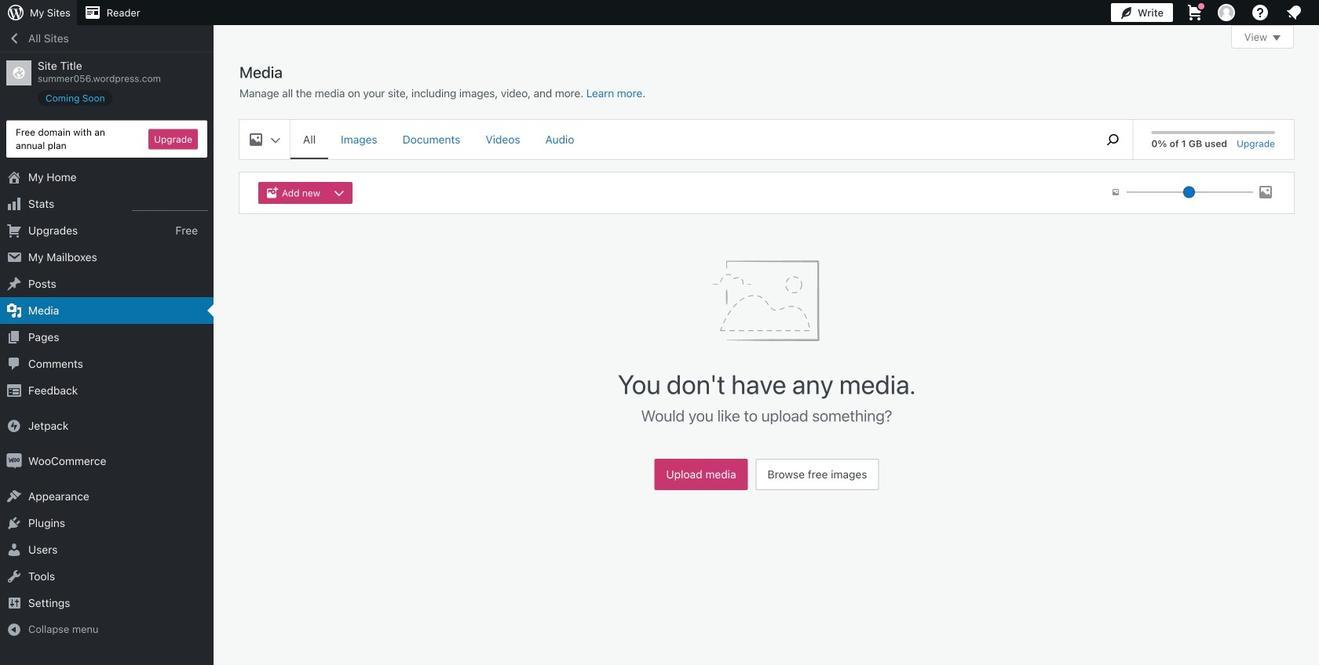 Task type: describe. For each thing, give the bounding box(es) containing it.
closed image
[[1273, 35, 1281, 41]]

1 list item from the top
[[1312, 80, 1319, 154]]

my profile image
[[1218, 4, 1235, 21]]

help image
[[1251, 3, 1270, 22]]

2 list item from the top
[[1312, 154, 1319, 227]]



Task type: locate. For each thing, give the bounding box(es) containing it.
manage your notifications image
[[1285, 3, 1304, 22]]

menu
[[291, 120, 1086, 159]]

img image
[[6, 419, 22, 434], [6, 454, 22, 470]]

highest hourly views 0 image
[[133, 201, 207, 211]]

list item
[[1312, 80, 1319, 154], [1312, 154, 1319, 227], [1312, 227, 1319, 286]]

1 img image from the top
[[6, 419, 22, 434]]

None range field
[[1127, 185, 1253, 199]]

group
[[258, 182, 359, 204]]

2 img image from the top
[[6, 454, 22, 470]]

open search image
[[1093, 130, 1133, 149]]

main content
[[240, 25, 1294, 499]]

3 list item from the top
[[1312, 227, 1319, 286]]

1 vertical spatial img image
[[6, 454, 22, 470]]

0 vertical spatial img image
[[6, 419, 22, 434]]

my shopping cart image
[[1186, 3, 1205, 22]]

None search field
[[1093, 120, 1133, 159]]



Task type: vqa. For each thing, say whether or not it's contained in the screenshot.
GROUP
yes



